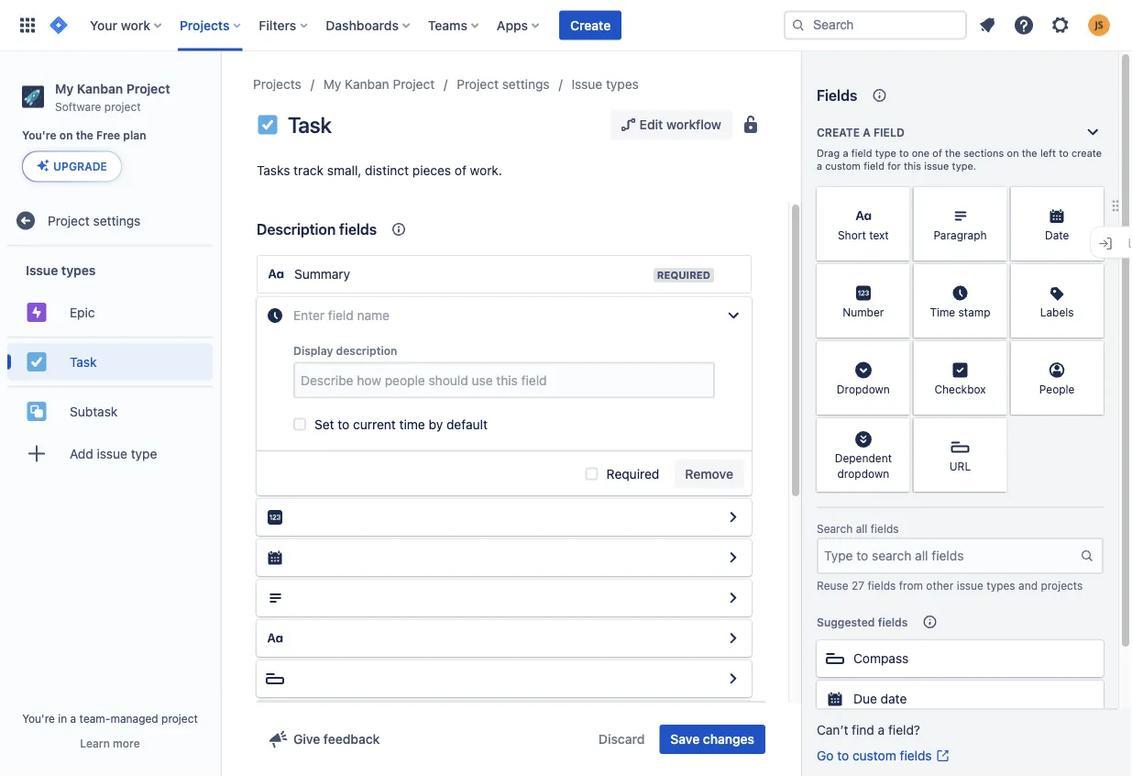 Task type: vqa. For each thing, say whether or not it's contained in the screenshot.
image
no



Task type: locate. For each thing, give the bounding box(es) containing it.
field for drag
[[852, 147, 873, 159]]

you're for you're in a team-managed project
[[22, 712, 55, 725]]

field up for
[[874, 126, 905, 139]]

0 horizontal spatial issue
[[26, 262, 58, 278]]

teams
[[428, 17, 468, 33]]

due date button
[[817, 681, 1104, 717]]

1 vertical spatial settings
[[93, 213, 141, 228]]

0 horizontal spatial my
[[55, 81, 74, 96]]

1 horizontal spatial project settings
[[457, 77, 550, 92]]

0 horizontal spatial issue
[[97, 446, 127, 461]]

custom
[[826, 160, 861, 172], [853, 748, 897, 763]]

projects inside dropdown button
[[180, 17, 230, 33]]

2 horizontal spatial the
[[1023, 147, 1038, 159]]

1 open field configuration image from the top
[[723, 587, 745, 609]]

issue right other
[[957, 579, 984, 592]]

1 vertical spatial issue types
[[26, 262, 96, 278]]

create up drag
[[817, 126, 860, 139]]

appswitcher icon image
[[17, 14, 39, 36]]

more information about the context fields image
[[388, 218, 410, 240]]

1 vertical spatial create
[[817, 126, 860, 139]]

field down create a field
[[852, 147, 873, 159]]

1 vertical spatial required
[[607, 466, 660, 481]]

issue types inside group
[[26, 262, 96, 278]]

issue down one
[[925, 160, 950, 172]]

no restrictions image
[[740, 114, 762, 136]]

task
[[288, 112, 332, 138], [70, 354, 97, 369]]

the left free
[[76, 129, 93, 142]]

of left work.
[[455, 163, 467, 178]]

a down more information about the fields "image" on the top right of page
[[863, 126, 871, 139]]

1 horizontal spatial issue types
[[572, 77, 639, 92]]

discard button
[[588, 725, 656, 754]]

add issue type image
[[26, 442, 48, 464]]

field
[[874, 126, 905, 139], [852, 147, 873, 159], [864, 160, 885, 172]]

0 vertical spatial project settings
[[457, 77, 550, 92]]

0 vertical spatial type
[[876, 147, 897, 159]]

2 vertical spatial field
[[864, 160, 885, 172]]

my right projects link
[[324, 77, 342, 92]]

projects up issue type icon
[[253, 77, 302, 92]]

give
[[294, 732, 320, 747]]

issue types up epic
[[26, 262, 96, 278]]

1 vertical spatial projects
[[253, 77, 302, 92]]

1 vertical spatial task
[[70, 354, 97, 369]]

1 horizontal spatial of
[[933, 147, 943, 159]]

more information image for labels
[[1081, 266, 1103, 288]]

work.
[[470, 163, 503, 178]]

type down subtask link
[[131, 446, 157, 461]]

dropdown
[[837, 382, 891, 395]]

1 vertical spatial open field configuration image
[[723, 547, 745, 569]]

apps button
[[492, 11, 547, 40]]

0 vertical spatial field
[[874, 126, 905, 139]]

0 vertical spatial required
[[657, 269, 711, 281]]

project up plan
[[126, 81, 170, 96]]

1 horizontal spatial kanban
[[345, 77, 390, 92]]

my for my kanban project software project
[[55, 81, 74, 96]]

kanban up software at the top of page
[[77, 81, 123, 96]]

task down epic
[[70, 354, 97, 369]]

on right sections
[[1008, 147, 1020, 159]]

1 horizontal spatial on
[[1008, 147, 1020, 159]]

group
[[7, 246, 213, 483]]

more information image
[[984, 189, 1006, 211], [887, 266, 909, 288], [984, 266, 1006, 288], [1081, 266, 1103, 288], [984, 343, 1006, 365]]

date
[[881, 691, 908, 706]]

0 vertical spatial projects
[[180, 17, 230, 33]]

0 horizontal spatial type
[[131, 446, 157, 461]]

the up type.
[[946, 147, 961, 159]]

give feedback button
[[257, 725, 391, 754]]

type up for
[[876, 147, 897, 159]]

projects up sidebar navigation image
[[180, 17, 230, 33]]

project up plan
[[104, 100, 141, 113]]

0 vertical spatial issue
[[925, 160, 950, 172]]

of right one
[[933, 147, 943, 159]]

0 vertical spatial types
[[606, 77, 639, 92]]

issue up epic link
[[26, 262, 58, 278]]

issue types down the 'create' button
[[572, 77, 639, 92]]

can't
[[817, 722, 849, 738]]

1 vertical spatial you're
[[22, 712, 55, 725]]

project settings down apps
[[457, 77, 550, 92]]

types inside group
[[61, 262, 96, 278]]

learn
[[80, 737, 110, 749]]

feedback
[[324, 732, 380, 747]]

0 horizontal spatial project
[[104, 100, 141, 113]]

0 horizontal spatial kanban
[[77, 81, 123, 96]]

create inside the 'create' button
[[571, 17, 611, 33]]

field?
[[889, 722, 921, 738]]

1 vertical spatial of
[[455, 163, 467, 178]]

Enter field name field
[[294, 305, 715, 327]]

short
[[838, 228, 867, 241]]

settings down upgrade
[[93, 213, 141, 228]]

distinct
[[365, 163, 409, 178]]

2 open field configuration image from the top
[[723, 627, 745, 649]]

my inside my kanban project software project
[[55, 81, 74, 96]]

1 horizontal spatial project settings link
[[457, 73, 550, 95]]

issue
[[925, 160, 950, 172], [97, 446, 127, 461], [957, 579, 984, 592]]

learn more
[[80, 737, 140, 749]]

1 vertical spatial issue
[[26, 262, 58, 278]]

go to custom fields
[[817, 748, 933, 763]]

0 horizontal spatial settings
[[93, 213, 141, 228]]

Search field
[[784, 11, 968, 40]]

1 vertical spatial project settings link
[[7, 202, 213, 239]]

project right managed
[[161, 712, 198, 725]]

types for group containing issue types
[[61, 262, 96, 278]]

0 vertical spatial project
[[104, 100, 141, 113]]

dependent dropdown
[[835, 452, 893, 480]]

more information image for short text
[[887, 189, 909, 211]]

project settings inside 'link'
[[48, 213, 141, 228]]

small,
[[327, 163, 362, 178]]

all
[[856, 522, 868, 535]]

1 horizontal spatial types
[[606, 77, 639, 92]]

create up the issue types link
[[571, 17, 611, 33]]

by
[[429, 416, 443, 432]]

0 horizontal spatial project settings
[[48, 213, 141, 228]]

0 horizontal spatial projects
[[180, 17, 230, 33]]

kanban for my kanban project software project
[[77, 81, 123, 96]]

1 vertical spatial project
[[161, 712, 198, 725]]

save changes button
[[660, 725, 766, 754]]

1 horizontal spatial type
[[876, 147, 897, 159]]

project settings link
[[457, 73, 550, 95], [7, 202, 213, 239]]

url
[[950, 460, 972, 472]]

custom down can't find a field?
[[853, 748, 897, 763]]

0 vertical spatial on
[[59, 129, 73, 142]]

fields
[[339, 221, 377, 238], [871, 522, 899, 535], [868, 579, 897, 592], [878, 615, 908, 628], [900, 748, 933, 763]]

more information image for paragraph
[[984, 189, 1006, 211]]

0 vertical spatial of
[[933, 147, 943, 159]]

go
[[817, 748, 834, 763]]

dashboards
[[326, 17, 399, 33]]

of inside the drag a field type to one of the sections on the left to create a custom field for this issue type.
[[933, 147, 943, 159]]

project settings link down upgrade
[[7, 202, 213, 239]]

search image
[[792, 18, 806, 33]]

0 horizontal spatial create
[[571, 17, 611, 33]]

types left and
[[987, 579, 1016, 592]]

issue inside the drag a field type to one of the sections on the left to create a custom field for this issue type.
[[925, 160, 950, 172]]

this link will be opened in a new tab image
[[936, 749, 951, 763]]

0 vertical spatial task
[[288, 112, 332, 138]]

left
[[1041, 147, 1057, 159]]

issue type icon image
[[257, 114, 279, 136]]

project settings
[[457, 77, 550, 92], [48, 213, 141, 228]]

of
[[933, 147, 943, 159], [455, 163, 467, 178]]

remove button
[[674, 459, 745, 488]]

current
[[353, 416, 396, 432]]

settings down apps dropdown button
[[502, 77, 550, 92]]

1 vertical spatial field
[[852, 147, 873, 159]]

0 horizontal spatial of
[[455, 163, 467, 178]]

your work button
[[84, 11, 169, 40]]

2 vertical spatial open field configuration image
[[723, 668, 745, 690]]

1 horizontal spatial issue
[[925, 160, 950, 172]]

task link
[[7, 343, 213, 380]]

settings
[[502, 77, 550, 92], [93, 213, 141, 228]]

default
[[447, 416, 488, 432]]

issue right add
[[97, 446, 127, 461]]

1 vertical spatial on
[[1008, 147, 1020, 159]]

1 horizontal spatial projects
[[253, 77, 302, 92]]

open field configuration image
[[723, 587, 745, 609], [723, 627, 745, 649]]

can't find a field?
[[817, 722, 921, 738]]

1 vertical spatial project settings
[[48, 213, 141, 228]]

0 vertical spatial you're
[[22, 129, 57, 142]]

checkbox
[[935, 382, 987, 395]]

description
[[257, 221, 336, 238]]

1 horizontal spatial task
[[288, 112, 332, 138]]

project settings link down apps
[[457, 73, 550, 95]]

types up epic
[[61, 262, 96, 278]]

0 vertical spatial open field configuration image
[[723, 506, 745, 528]]

description
[[336, 344, 397, 357]]

paragraph
[[934, 228, 988, 241]]

kanban inside my kanban project software project
[[77, 81, 123, 96]]

2 horizontal spatial types
[[987, 579, 1016, 592]]

custom down drag
[[826, 160, 861, 172]]

0 horizontal spatial types
[[61, 262, 96, 278]]

a right in
[[70, 712, 76, 725]]

field left for
[[864, 160, 885, 172]]

banner
[[0, 0, 1133, 51]]

0 vertical spatial settings
[[502, 77, 550, 92]]

2 vertical spatial issue
[[957, 579, 984, 592]]

a right find
[[878, 722, 885, 738]]

edit workflow button
[[611, 110, 733, 139]]

2 you're from the top
[[22, 712, 55, 725]]

more information image
[[887, 189, 909, 211], [1081, 189, 1103, 211], [887, 343, 909, 365], [1081, 343, 1103, 365], [887, 420, 909, 442]]

0 vertical spatial create
[[571, 17, 611, 33]]

find
[[852, 722, 875, 738]]

0 vertical spatial issue types
[[572, 77, 639, 92]]

0 horizontal spatial the
[[76, 129, 93, 142]]

the left left
[[1023, 147, 1038, 159]]

you're up "upgrade" button
[[22, 129, 57, 142]]

types for the issue types link
[[606, 77, 639, 92]]

you're on the free plan
[[22, 129, 146, 142]]

1 vertical spatial issue
[[97, 446, 127, 461]]

task right issue type icon
[[288, 112, 332, 138]]

tasks track small, distinct pieces of work.
[[257, 163, 503, 178]]

description fields
[[257, 221, 377, 238]]

0 vertical spatial open field configuration image
[[723, 587, 745, 609]]

your profile and settings image
[[1089, 14, 1111, 36]]

2 open field configuration image from the top
[[723, 547, 745, 569]]

you're
[[22, 129, 57, 142], [22, 712, 55, 725]]

to up this
[[900, 147, 910, 159]]

type
[[876, 147, 897, 159], [131, 446, 157, 461]]

1 horizontal spatial create
[[817, 126, 860, 139]]

date
[[1046, 228, 1070, 241]]

go to custom fields link
[[817, 747, 951, 765]]

kanban for my kanban project
[[345, 77, 390, 92]]

you're left in
[[22, 712, 55, 725]]

notifications image
[[977, 14, 999, 36]]

on up "upgrade" button
[[59, 129, 73, 142]]

1 vertical spatial open field configuration image
[[723, 627, 745, 649]]

0 horizontal spatial issue types
[[26, 262, 96, 278]]

my up software at the top of page
[[55, 81, 74, 96]]

my kanban project link
[[324, 73, 435, 95]]

1 horizontal spatial my
[[324, 77, 342, 92]]

on
[[59, 129, 73, 142], [1008, 147, 1020, 159]]

create
[[1072, 147, 1103, 159]]

1 vertical spatial type
[[131, 446, 157, 461]]

types up the edit workflow button
[[606, 77, 639, 92]]

drag a field type to one of the sections on the left to create a custom field for this issue type.
[[817, 147, 1103, 172]]

a
[[863, 126, 871, 139], [843, 147, 849, 159], [817, 160, 823, 172], [70, 712, 76, 725], [878, 722, 885, 738]]

more information image for dropdown
[[887, 343, 909, 365]]

open field configuration image
[[723, 506, 745, 528], [723, 547, 745, 569], [723, 668, 745, 690]]

1 horizontal spatial issue
[[572, 77, 603, 92]]

1 horizontal spatial the
[[946, 147, 961, 159]]

0 vertical spatial custom
[[826, 160, 861, 172]]

this
[[904, 160, 922, 172]]

you're for you're on the free plan
[[22, 129, 57, 142]]

add issue type button
[[7, 435, 213, 472]]

fields left this link will be opened in a new tab icon
[[900, 748, 933, 763]]

project down "primary" element
[[393, 77, 435, 92]]

project
[[104, 100, 141, 113], [161, 712, 198, 725]]

project settings down upgrade
[[48, 213, 141, 228]]

more information image for people
[[1081, 343, 1103, 365]]

1 vertical spatial types
[[61, 262, 96, 278]]

your
[[90, 17, 117, 33]]

0 horizontal spatial task
[[70, 354, 97, 369]]

issue down the 'create' button
[[572, 77, 603, 92]]

more information image for checkbox
[[984, 343, 1006, 365]]

kanban down dashboards popup button
[[345, 77, 390, 92]]

more information about the suggested fields image
[[919, 611, 941, 633]]

3 open field configuration image from the top
[[723, 668, 745, 690]]

issue types link
[[572, 73, 639, 95]]

subtask link
[[7, 393, 213, 430]]

1 you're from the top
[[22, 129, 57, 142]]

learn more button
[[80, 736, 140, 750]]

types
[[606, 77, 639, 92], [61, 262, 96, 278], [987, 579, 1016, 592]]



Task type: describe. For each thing, give the bounding box(es) containing it.
project inside my kanban project software project
[[104, 100, 141, 113]]

for
[[888, 160, 901, 172]]

1 vertical spatial custom
[[853, 748, 897, 763]]

suggested fields
[[817, 615, 908, 628]]

set to current time by default
[[315, 416, 488, 432]]

create a field
[[817, 126, 905, 139]]

a right drag
[[843, 147, 849, 159]]

to right go
[[838, 748, 850, 763]]

more information image for time stamp
[[984, 266, 1006, 288]]

project inside my kanban project link
[[393, 77, 435, 92]]

issue inside button
[[97, 446, 127, 461]]

other
[[927, 579, 954, 592]]

group containing issue types
[[7, 246, 213, 483]]

text
[[870, 228, 890, 241]]

my kanban project software project
[[55, 81, 170, 113]]

more information about the fields image
[[869, 84, 891, 106]]

type.
[[953, 160, 977, 172]]

reuse
[[817, 579, 849, 592]]

workflow
[[667, 117, 722, 132]]

type inside button
[[131, 446, 157, 461]]

free
[[96, 129, 120, 142]]

task inside task link
[[70, 354, 97, 369]]

labels
[[1041, 305, 1075, 318]]

more
[[113, 737, 140, 749]]

fields right the 27 at the right bottom of the page
[[868, 579, 897, 592]]

epic link
[[7, 294, 213, 331]]

settings image
[[1050, 14, 1072, 36]]

upgrade button
[[23, 152, 121, 181]]

managed
[[110, 712, 158, 725]]

sections
[[964, 147, 1005, 159]]

on inside the drag a field type to one of the sections on the left to create a custom field for this issue type.
[[1008, 147, 1020, 159]]

more information image for dependent dropdown
[[887, 420, 909, 442]]

compass
[[854, 651, 909, 666]]

edit workflow
[[640, 117, 722, 132]]

to right set
[[338, 416, 350, 432]]

create button
[[560, 11, 622, 40]]

save changes
[[671, 732, 755, 747]]

to right left
[[1060, 147, 1069, 159]]

tasks
[[257, 163, 290, 178]]

0 horizontal spatial project settings link
[[7, 202, 213, 239]]

filters button
[[254, 11, 315, 40]]

your work
[[90, 17, 150, 33]]

track
[[294, 163, 324, 178]]

create for create
[[571, 17, 611, 33]]

custom inside the drag a field type to one of the sections on the left to create a custom field for this issue type.
[[826, 160, 861, 172]]

primary element
[[11, 0, 784, 51]]

field for create
[[874, 126, 905, 139]]

edit
[[640, 117, 663, 132]]

projects button
[[174, 11, 248, 40]]

0 vertical spatial project settings link
[[457, 73, 550, 95]]

Display description field
[[295, 364, 714, 397]]

upgrade
[[53, 160, 107, 173]]

due date
[[854, 691, 908, 706]]

1 horizontal spatial settings
[[502, 77, 550, 92]]

more information image for number
[[887, 266, 909, 288]]

pieces
[[413, 163, 451, 178]]

27
[[852, 579, 865, 592]]

issue types for group containing issue types
[[26, 262, 96, 278]]

project down teams dropdown button
[[457, 77, 499, 92]]

dropdown
[[838, 467, 890, 480]]

1 horizontal spatial project
[[161, 712, 198, 725]]

plan
[[123, 129, 146, 142]]

time
[[931, 305, 956, 318]]

banner containing your work
[[0, 0, 1133, 51]]

required for set to current time by default
[[607, 466, 660, 481]]

compass button
[[817, 640, 1104, 677]]

team-
[[79, 712, 110, 725]]

suggested
[[817, 615, 876, 628]]

work
[[121, 17, 150, 33]]

jira software image
[[48, 14, 70, 36]]

drag
[[817, 147, 840, 159]]

save
[[671, 732, 700, 747]]

2 horizontal spatial issue
[[957, 579, 984, 592]]

in
[[58, 712, 67, 725]]

give feedback
[[294, 732, 380, 747]]

projects for projects link
[[253, 77, 302, 92]]

type inside the drag a field type to one of the sections on the left to create a custom field for this issue type.
[[876, 147, 897, 159]]

time
[[400, 416, 425, 432]]

required for summary
[[657, 269, 711, 281]]

sidebar navigation image
[[200, 73, 240, 110]]

project inside my kanban project software project
[[126, 81, 170, 96]]

apps
[[497, 17, 528, 33]]

my for my kanban project
[[324, 77, 342, 92]]

people
[[1040, 382, 1075, 395]]

add issue type
[[70, 446, 157, 461]]

dashboards button
[[320, 11, 417, 40]]

summary
[[294, 266, 351, 282]]

stamp
[[959, 305, 991, 318]]

Type to search all fields text field
[[819, 539, 1081, 572]]

jira software image
[[48, 14, 70, 36]]

one
[[912, 147, 930, 159]]

2 vertical spatial types
[[987, 579, 1016, 592]]

fields left more information about the suggested fields image
[[878, 615, 908, 628]]

add
[[70, 446, 93, 461]]

display
[[294, 344, 333, 357]]

discard
[[599, 732, 645, 747]]

short text
[[838, 228, 890, 241]]

close field configuration image
[[723, 305, 745, 327]]

fields right all
[[871, 522, 899, 535]]

you're in a team-managed project
[[22, 712, 198, 725]]

1 open field configuration image from the top
[[723, 506, 745, 528]]

more information image for date
[[1081, 189, 1103, 211]]

filters
[[259, 17, 297, 33]]

issue types for the issue types link
[[572, 77, 639, 92]]

due
[[854, 691, 878, 706]]

0 horizontal spatial on
[[59, 129, 73, 142]]

a down drag
[[817, 160, 823, 172]]

set
[[315, 416, 334, 432]]

0 vertical spatial issue
[[572, 77, 603, 92]]

dependent
[[835, 452, 893, 464]]

reuse 27 fields from other issue types and projects
[[817, 579, 1084, 592]]

fields
[[817, 87, 858, 104]]

projects
[[1041, 579, 1084, 592]]

projects for projects dropdown button
[[180, 17, 230, 33]]

help image
[[1014, 14, 1036, 36]]

remove
[[685, 466, 734, 481]]

display description
[[294, 344, 397, 357]]

my kanban project
[[324, 77, 435, 92]]

project down "upgrade" button
[[48, 213, 90, 228]]

task group
[[7, 336, 213, 386]]

fields left more information about the context fields "icon"
[[339, 221, 377, 238]]

create for create a field
[[817, 126, 860, 139]]

and
[[1019, 579, 1038, 592]]



